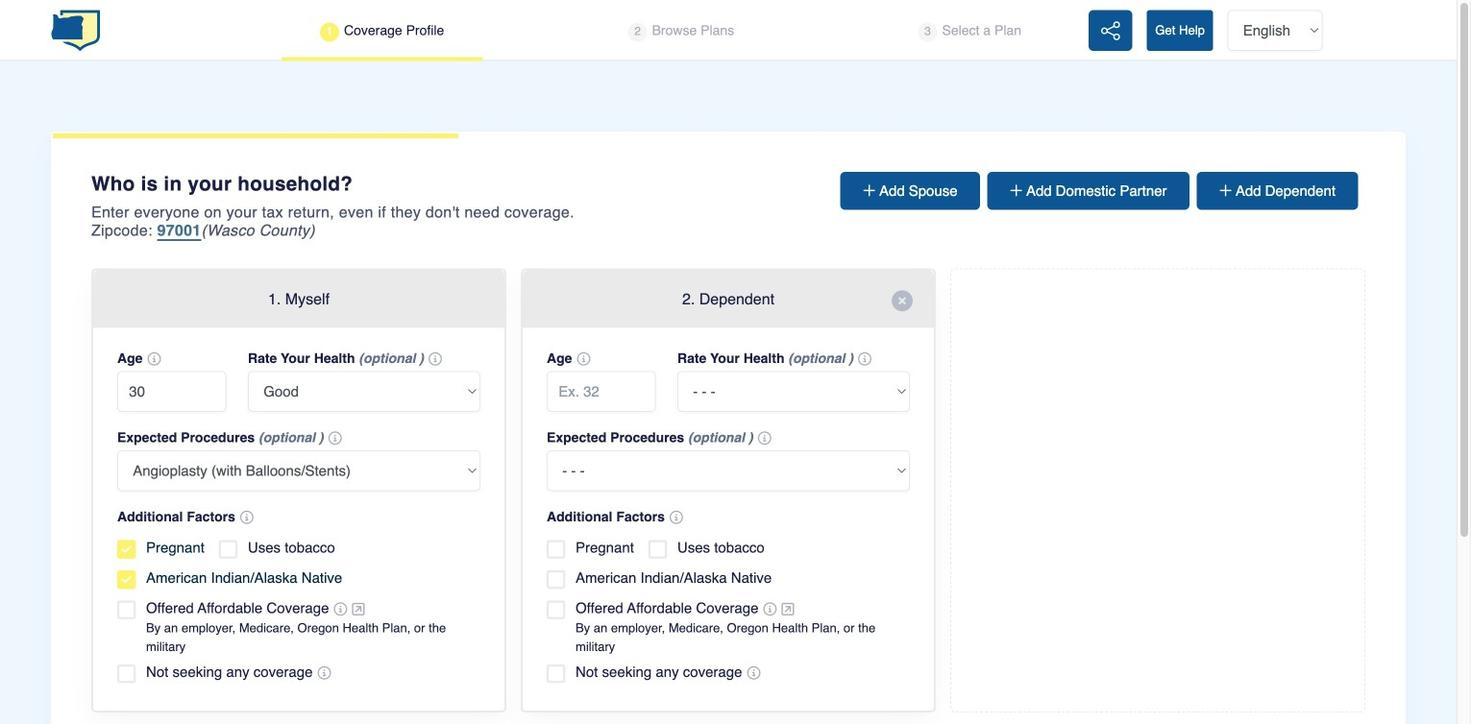 Task type: locate. For each thing, give the bounding box(es) containing it.
0 horizontal spatial plus image
[[863, 184, 879, 198]]

plus image
[[1010, 184, 1026, 198]]

1 horizontal spatial ex. 32 text field
[[547, 371, 656, 412]]

Ex. 32 text field
[[117, 371, 226, 412], [547, 371, 656, 412]]

external link square image
[[782, 603, 794, 617]]

1 ex. 32 text field from the left
[[117, 371, 226, 412]]

info circle image
[[147, 353, 161, 366], [429, 353, 442, 366], [577, 353, 590, 366], [328, 432, 342, 446], [758, 432, 771, 446], [240, 511, 254, 525], [334, 603, 347, 617], [763, 603, 777, 617], [747, 667, 760, 680]]

0 vertical spatial info circle image
[[858, 353, 872, 366]]

plus image
[[863, 184, 879, 198], [1219, 184, 1236, 198]]

ex. 32 text field for external link square image at left bottom
[[117, 371, 226, 412]]

1 horizontal spatial info circle image
[[670, 511, 683, 525]]

ex. 32 text field for external link square icon
[[547, 371, 656, 412]]

2 plus image from the left
[[1219, 184, 1236, 198]]

1 vertical spatial info circle image
[[670, 511, 683, 525]]

info circle image
[[858, 353, 872, 366], [670, 511, 683, 525], [317, 667, 331, 680]]

2 ex. 32 text field from the left
[[547, 371, 656, 412]]

0 horizontal spatial ex. 32 text field
[[117, 371, 226, 412]]

2 vertical spatial info circle image
[[317, 667, 331, 680]]

1 horizontal spatial plus image
[[1219, 184, 1236, 198]]

0 horizontal spatial info circle image
[[317, 667, 331, 680]]

state logo image
[[51, 9, 100, 52]]

times circle image
[[892, 291, 913, 312]]



Task type: describe. For each thing, give the bounding box(es) containing it.
1 plus image from the left
[[863, 184, 879, 198]]

2 horizontal spatial info circle image
[[858, 353, 872, 366]]

share image
[[1101, 20, 1120, 42]]

external link square image
[[352, 603, 365, 617]]



